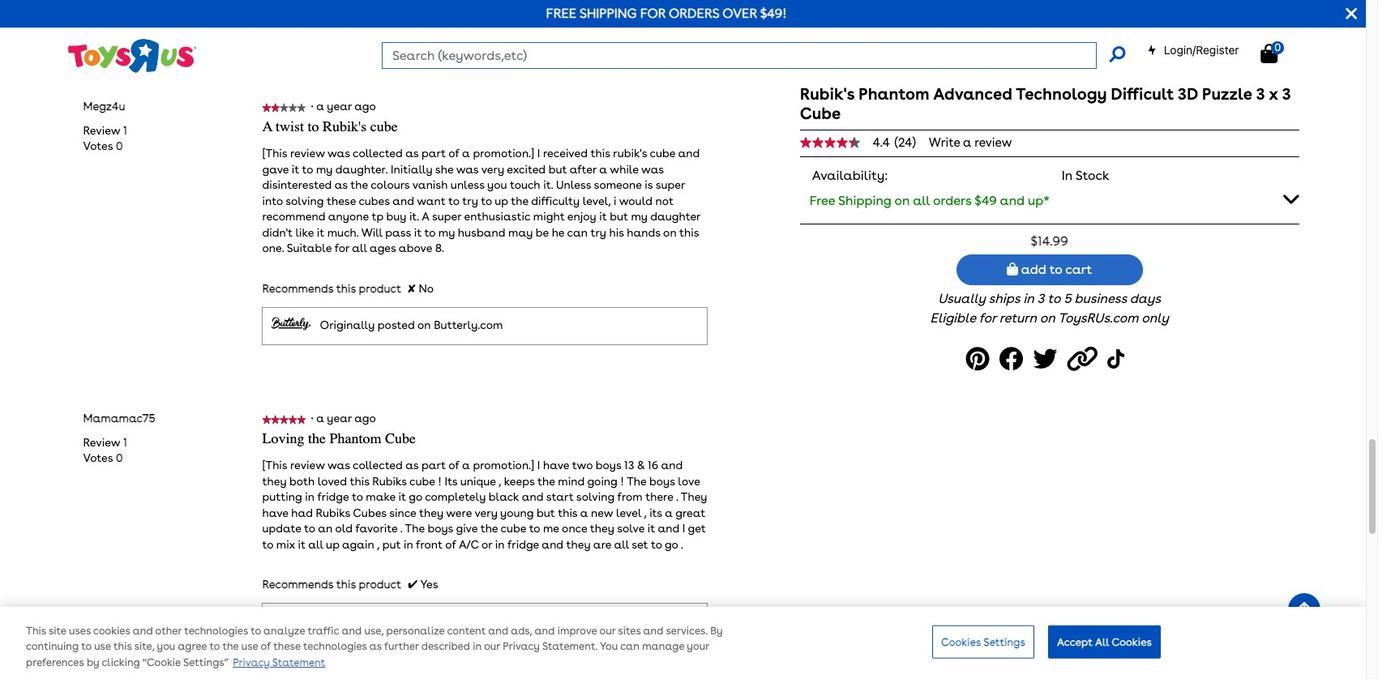 Task type: locate. For each thing, give the bounding box(es) containing it.
0 vertical spatial rubiks
[[373, 475, 407, 488]]

accept
[[1058, 636, 1093, 648]]

1 posted from the top
[[378, 319, 415, 332]]

0 up x
[[1275, 41, 1282, 53]]

1 vertical spatial cube
[[385, 430, 416, 448]]

much.
[[327, 226, 359, 239]]

shopping bag image inside "add to cart" button
[[1007, 263, 1019, 276]]

promotion.] inside [this review was collected as part of a promotion.] i received this rubik's cube and gave it to my daughter. initially she was very excited but after a while was disinterested as the colours vanish unless you touch it. unless someone is super into solving these cubes and want to try to up the difficulty level, i would not recommend anyone tp buy it. a super enthusiastic might enjoy it but my daughter didn't like it much. will pass it to my husband may be he can try his hands on this one. suitable for all ages above 8.
[[473, 147, 535, 160]]

is
[[645, 179, 653, 192]]

review down twist
[[290, 147, 325, 160]]

you
[[600, 642, 618, 654]]

write a review
[[929, 135, 1013, 150]]

1 vertical spatial my
[[631, 210, 648, 223]]

1 recommends from the top
[[262, 282, 334, 295]]

· a year ago
[[311, 100, 382, 113], [311, 412, 382, 425]]

have up update
[[262, 507, 289, 520]]

they
[[262, 475, 287, 488], [419, 507, 444, 520], [590, 523, 615, 536], [567, 538, 591, 551]]

1 horizontal spatial it.
[[544, 179, 553, 192]]

you inside this site uses cookies and other technologies to analyze traffic and use, personalize content and ads, and improve our sites and services. by continuing to use this site, you agree to the use of these technologies as further described in our privacy statement. you can manage your preferences by clicking "cookie settings"
[[157, 642, 175, 654]]

to down uses
[[81, 642, 92, 654]]

gave
[[262, 163, 289, 176]]

as up since at the bottom left of page
[[406, 459, 419, 472]]

buy
[[386, 210, 407, 223]]

votes for loving the phantom cube
[[83, 452, 113, 465]]

review right write
[[975, 135, 1013, 150]]

shopping bag image
[[1261, 44, 1278, 63], [1007, 263, 1019, 276]]

try left his
[[591, 226, 607, 239]]

0 vertical spatial phantom
[[859, 84, 930, 104]]

described
[[422, 642, 470, 654]]

1 · a year ago from the top
[[311, 100, 382, 113]]

1 horizontal spatial for
[[980, 311, 996, 326]]

. left they
[[676, 491, 679, 504]]

1 horizontal spatial technologies
[[303, 642, 367, 654]]

was up is
[[642, 163, 664, 176]]

your
[[687, 642, 710, 654]]

2 part from the top
[[422, 459, 446, 472]]

fridge down young
[[508, 538, 539, 551]]

use
[[94, 642, 111, 654], [241, 642, 258, 654]]

cookies settings button
[[933, 626, 1035, 659]]

of up she
[[449, 147, 460, 160]]

promotion.] up the keeps
[[473, 459, 535, 472]]

2 ! from the left
[[621, 475, 625, 488]]

0 vertical spatial fridge
[[317, 491, 349, 504]]

0 for a twist to rubik's cube
[[116, 140, 123, 153]]

2 vertical spatial i
[[683, 523, 686, 536]]

for inside [this review was collected as part of a promotion.] i received this rubik's cube and gave it to my daughter. initially she was very excited but after a while was disinterested as the colours vanish unless you touch it. unless someone is super into solving these cubes and want to try to up the difficulty level, i would not recommend anyone tp buy it. a super enthusiastic might enjoy it but my daughter didn't like it much. will pass it to my husband may be he can try his hands on this one. suitable for all ages above 8.
[[335, 242, 350, 255]]

0 horizontal spatial the
[[405, 523, 425, 536]]

1 horizontal spatial rubik's
[[800, 84, 855, 104]]

0 vertical spatial it.
[[544, 179, 553, 192]]

share a link to rubik's phantom advanced technology difficult 3d puzzle 3 x 3 cube on twitter image
[[1034, 342, 1063, 378]]

shipping
[[580, 6, 637, 21]]

1 vertical spatial a
[[422, 210, 430, 223]]

2 votes from the top
[[83, 452, 113, 465]]

the down daughter.
[[351, 179, 368, 192]]

review down megz4u at top left
[[83, 124, 120, 137]]

1 votes from the top
[[83, 140, 113, 153]]

butterly.com for a twist to rubik's cube
[[434, 319, 503, 332]]

originally posted on butterly.com for a twist to rubik's cube
[[320, 319, 503, 332]]

collected inside [this review was collected as part of a promotion.] i received this rubik's cube and gave it to my daughter. initially she was very excited but after a while was disinterested as the colours vanish unless you touch it. unless someone is super into solving these cubes and want to try to up the difficulty level, i would not recommend anyone tp buy it. a super enthusiastic might enjoy it but my daughter didn't like it much. will pass it to my husband may be he can try his hands on this one. suitable for all ages above 8.
[[353, 147, 403, 160]]

1 horizontal spatial phantom
[[859, 84, 930, 104]]

cube right rubik's
[[650, 147, 676, 160]]

1 vertical spatial shopping bag image
[[1007, 263, 1019, 276]]

3 inside usually ships in 3 to 5 business days eligible for return on toysrus.com only
[[1038, 291, 1045, 307]]

1 vertical spatial 0
[[116, 140, 123, 153]]

on inside [this review was collected as part of a promotion.] i received this rubik's cube and gave it to my daughter. initially she was very excited but after a while was disinterested as the colours vanish unless you touch it. unless someone is super into solving these cubes and want to try to up the difficulty level, i would not recommend anyone tp buy it. a super enthusiastic might enjoy it but my daughter didn't like it much. will pass it to my husband may be he can try his hands on this one. suitable for all ages above 8.
[[664, 226, 677, 239]]

on inside usually ships in 3 to 5 business days eligible for return on toysrus.com only
[[1040, 311, 1056, 326]]

by
[[87, 657, 99, 670]]

it up disinterested
[[292, 163, 299, 176]]

recommends this product ✘ no
[[262, 282, 434, 295]]

there
[[646, 491, 674, 504]]

1 horizontal spatial 3
[[1257, 84, 1266, 104]]

0 vertical spatial review
[[83, 124, 120, 137]]

1 vertical spatial review 1 votes 0
[[83, 436, 127, 465]]

list for a twist to rubik's cube
[[83, 123, 127, 155]]

cube up the 'make'
[[385, 430, 416, 448]]

1 vertical spatial butterly.com image
[[271, 612, 312, 628]]

our down content
[[484, 642, 500, 654]]

the right loving
[[308, 430, 326, 448]]

part inside [this review was collected as part of a promotion.] i have two boys 13 & 16 and they both loved this rubiks cube ! its unique , keeps the mind going ! the boys love putting in fridge to make it go completely black and start solving from there . they have had rubiks cubes since they were very young but this a new level , its a great update to an old favorite .  the boys give the cube to me once they solve it and i get to mix it all up again , put in front of a/c or in fridge and they are all set to go .
[[422, 459, 446, 472]]

0 vertical spatial privacy
[[503, 642, 540, 654]]

0 vertical spatial solving
[[286, 194, 324, 207]]

[this down loving
[[262, 459, 287, 472]]

1 · from the top
[[311, 100, 314, 113]]

0 horizontal spatial a
[[262, 117, 273, 135]]

it. up difficulty
[[544, 179, 553, 192]]

votes
[[83, 140, 113, 153], [83, 452, 113, 465]]

1 horizontal spatial go
[[665, 538, 679, 551]]

originally posted on butterly.com up further
[[320, 616, 503, 629]]

1 vertical spatial but
[[610, 210, 628, 223]]

1 1 from the top
[[123, 124, 127, 137]]

1 horizontal spatial these
[[327, 194, 356, 207]]

review inside [this review was collected as part of a promotion.] i have two boys 13 & 16 and they both loved this rubiks cube ! its unique , keeps the mind going ! the boys love putting in fridge to make it go completely black and start solving from there . they have had rubiks cubes since they were very young but this a new level , its a great update to an old favorite .  the boys give the cube to me once they solve it and i get to mix it all up again , put in front of a/c or in fridge and they are all set to go .
[[290, 459, 325, 472]]

it.
[[544, 179, 553, 192], [409, 210, 419, 223]]

1 list from the top
[[83, 123, 127, 155]]

on down daughter
[[664, 226, 677, 239]]

on right shipping
[[895, 193, 910, 208]]

solving
[[286, 194, 324, 207], [577, 491, 615, 504]]

★★★★★
[[262, 103, 306, 112], [262, 415, 306, 424], [262, 415, 306, 424]]

super down want
[[432, 210, 462, 223]]

1 horizontal spatial cube
[[800, 104, 841, 123]]

be
[[536, 226, 549, 239]]

0 vertical spatial 1
[[123, 124, 127, 137]]

posted
[[378, 319, 415, 332], [378, 616, 415, 629]]

these down 'analyze'
[[273, 642, 301, 654]]

as down use,
[[370, 642, 382, 654]]

0 vertical spatial try
[[462, 194, 478, 207]]

suitable
[[287, 242, 332, 255]]

2 promotion.] from the top
[[473, 459, 535, 472]]

0 vertical spatial can
[[567, 226, 588, 239]]

0 horizontal spatial you
[[157, 642, 175, 654]]

i
[[538, 147, 541, 160], [538, 459, 541, 472], [683, 523, 686, 536]]

2 [this from the top
[[262, 459, 287, 472]]

and down me
[[542, 538, 564, 551]]

1 vertical spatial ago
[[355, 412, 376, 425]]

recommends
[[262, 282, 334, 295], [262, 579, 334, 591]]

can down enjoy
[[567, 226, 588, 239]]

, left its
[[644, 507, 647, 520]]

collected inside [this review was collected as part of a promotion.] i have two boys 13 & 16 and they both loved this rubiks cube ! its unique , keeps the mind going ! the boys love putting in fridge to make it go completely black and start solving from there . they have had rubiks cubes since they were very young but this a new level , its a great update to an old favorite .  the boys give the cube to me once they solve it and i get to mix it all up again , put in front of a/c or in fridge and they are all set to go .
[[353, 459, 403, 472]]

1 horizontal spatial .
[[676, 491, 679, 504]]

1 horizontal spatial use
[[241, 642, 258, 654]]

· up loving the phantom cube
[[311, 412, 314, 425]]

to left "5"
[[1048, 291, 1061, 307]]

all
[[1096, 636, 1110, 648]]

list
[[83, 123, 127, 155], [83, 435, 127, 467]]

1 vertical spatial butterly.com
[[434, 616, 503, 629]]

1 horizontal spatial up
[[495, 194, 508, 207]]

and left ads,
[[488, 626, 509, 638]]

2 cookies from the left
[[1112, 636, 1153, 648]]

a up unique
[[462, 459, 470, 472]]

originally down the recommends this product ✘ no
[[320, 319, 375, 332]]

old
[[335, 523, 353, 536]]

can inside [this review was collected as part of a promotion.] i received this rubik's cube and gave it to my daughter. initially she was very excited but after a while was disinterested as the colours vanish unless you touch it. unless someone is super into solving these cubes and want to try to up the difficulty level, i would not recommend anyone tp buy it. a super enthusiastic might enjoy it but my daughter didn't like it much. will pass it to my husband may be he can try his hands on this one. suitable for all ages above 8.
[[567, 226, 588, 239]]

0 down mamamac75
[[116, 452, 123, 465]]

review 1 votes 0 down mamamac75
[[83, 436, 127, 465]]

all
[[913, 193, 930, 208], [352, 242, 367, 255], [308, 538, 323, 551], [614, 538, 629, 551]]

1 product from the top
[[359, 282, 401, 295]]

cube
[[800, 104, 841, 123], [385, 430, 416, 448]]

1 horizontal spatial a
[[422, 210, 430, 223]]

usually
[[939, 291, 986, 307]]

1 [this from the top
[[262, 147, 287, 160]]

ago for cube
[[355, 412, 376, 425]]

into
[[262, 194, 283, 207]]

you inside [this review was collected as part of a promotion.] i received this rubik's cube and gave it to my daughter. initially she was very excited but after a while was disinterested as the colours vanish unless you touch it. unless someone is super into solving these cubes and want to try to up the difficulty level, i would not recommend anyone tp buy it. a super enthusiastic might enjoy it but my daughter didn't like it much. will pass it to my husband may be he can try his hands on this one. suitable for all ages above 8.
[[487, 179, 507, 192]]

1 originally posted on butterly.com from the top
[[320, 319, 503, 332]]

1 review from the top
[[83, 124, 120, 137]]

0 vertical spatial cube
[[800, 104, 841, 123]]

this up "clicking"
[[114, 642, 132, 654]]

cube inside rubik's phantom advanced technology difficult 3d puzzle 3 x 3 cube
[[800, 104, 841, 123]]

review up the both
[[290, 459, 325, 472]]

in inside this site uses cookies and other technologies to analyze traffic and use, personalize content and ads, and improve our sites and services. by continuing to use this site, you agree to the use of these technologies as further described in our privacy statement. you can manage your preferences by clicking "cookie settings"
[[473, 642, 482, 654]]

in stock
[[1062, 168, 1110, 183]]

1 cookies from the left
[[942, 636, 982, 648]]

to down unless
[[449, 194, 460, 207]]

1 vertical spatial collected
[[353, 459, 403, 472]]

product for rubik's
[[359, 282, 401, 295]]

0 vertical spatial ,
[[499, 475, 501, 488]]

1 vertical spatial posted
[[378, 616, 415, 629]]

0 horizontal spatial phantom
[[330, 430, 382, 448]]

the down since at the bottom left of page
[[405, 523, 425, 536]]

1 vertical spatial product
[[359, 579, 401, 591]]

and up 'site,'
[[133, 626, 153, 638]]

0 vertical spatial posted
[[378, 319, 415, 332]]

product for cube
[[359, 579, 401, 591]]

butterly.com image
[[271, 316, 312, 332], [271, 612, 312, 628]]

it
[[292, 163, 299, 176], [600, 210, 607, 223], [317, 226, 325, 239], [414, 226, 422, 239], [399, 491, 406, 504], [648, 523, 655, 536], [298, 538, 306, 551]]

2 year from the top
[[327, 412, 352, 425]]

1 year from the top
[[327, 100, 352, 113]]

1 vertical spatial it.
[[409, 210, 419, 223]]

2 vertical spatial ,
[[377, 538, 380, 551]]

0 vertical spatial ·
[[311, 100, 314, 113]]

level
[[616, 507, 642, 520]]

my
[[316, 163, 333, 176], [631, 210, 648, 223], [439, 226, 455, 239]]

and left "up*"
[[1000, 193, 1025, 208]]

in down content
[[473, 642, 482, 654]]

my down would
[[631, 210, 648, 223]]

cookies settings
[[942, 636, 1026, 648]]

review inside [this review was collected as part of a promotion.] i received this rubik's cube and gave it to my daughter. initially she was very excited but after a while was disinterested as the colours vanish unless you touch it. unless someone is super into solving these cubes and want to try to up the difficulty level, i would not recommend anyone tp buy it. a super enthusiastic might enjoy it but my daughter didn't like it much. will pass it to my husband may be he can try his hands on this one. suitable for all ages above 8.
[[290, 147, 325, 160]]

&
[[637, 459, 645, 472]]

0 horizontal spatial technologies
[[184, 626, 248, 638]]

0 vertical spatial part
[[422, 147, 446, 160]]

0 vertical spatial butterly.com image
[[271, 316, 312, 332]]

year for phantom
[[327, 412, 352, 425]]

a inside [this review was collected as part of a promotion.] i received this rubik's cube and gave it to my daughter. initially she was very excited but after a while was disinterested as the colours vanish unless you touch it. unless someone is super into solving these cubes and want to try to up the difficulty level, i would not recommend anyone tp buy it. a super enthusiastic might enjoy it but my daughter didn't like it much. will pass it to my husband may be he can try his hands on this one. suitable for all ages above 8.
[[422, 210, 430, 223]]

2 review from the top
[[83, 436, 120, 449]]

up*
[[1028, 193, 1050, 208]]

[this inside [this review was collected as part of a promotion.] i have two boys 13 & 16 and they both loved this rubiks cube ! its unique , keeps the mind going ! the boys love putting in fridge to make it go completely black and start solving from there . they have had rubiks cubes since they were very young but this a new level , its a great update to an old favorite .  the boys give the cube to me once they solve it and i get to mix it all up again , put in front of a/c or in fridge and they are all set to go .
[[262, 459, 287, 472]]

in up the return
[[1024, 291, 1035, 307]]

part up she
[[422, 147, 446, 160]]

0 vertical spatial for
[[335, 242, 350, 255]]

0 horizontal spatial can
[[567, 226, 588, 239]]

close button image
[[1347, 5, 1358, 23]]

ads,
[[511, 626, 532, 638]]

would
[[619, 194, 653, 207]]

0 horizontal spatial have
[[262, 507, 289, 520]]

orders
[[934, 193, 972, 208]]

rubik's inside rubik's phantom advanced technology difficult 3d puzzle 3 x 3 cube
[[800, 84, 855, 104]]

review for a twist to rubik's cube
[[83, 124, 120, 137]]

1 part from the top
[[422, 147, 446, 160]]

privacy inside this site uses cookies and other technologies to analyze traffic and use, personalize content and ads, and improve our sites and services. by continuing to use this site, you agree to the use of these technologies as further described in our privacy statement. you can manage your preferences by clicking "cookie settings"
[[503, 642, 540, 654]]

1 use from the left
[[94, 642, 111, 654]]

only
[[1142, 311, 1169, 326]]

butterly.com image for the
[[271, 612, 312, 628]]

0 vertical spatial list
[[83, 123, 127, 155]]

use down cookies
[[94, 642, 111, 654]]

services.
[[666, 626, 708, 638]]

up down an
[[326, 538, 340, 551]]

rubiks up the 'make'
[[373, 475, 407, 488]]

0 vertical spatial recommends
[[262, 282, 334, 295]]

1 vertical spatial .
[[400, 523, 403, 536]]

2 originally posted on butterly.com from the top
[[320, 616, 503, 629]]

the inside this site uses cookies and other technologies to analyze traffic and use, personalize content and ads, and improve our sites and services. by continuing to use this site, you agree to the use of these technologies as further described in our privacy statement. you can manage your preferences by clicking "cookie settings"
[[223, 642, 239, 654]]

1 vertical spatial have
[[262, 507, 289, 520]]

they down new
[[590, 523, 615, 536]]

technology
[[1016, 84, 1107, 104]]

level,
[[583, 194, 611, 207]]

year up a twist to rubik's cube
[[327, 100, 352, 113]]

my up disinterested
[[316, 163, 333, 176]]

2 vertical spatial boys
[[428, 523, 454, 536]]

2 horizontal spatial .
[[681, 538, 684, 551]]

originally down recommends this product ✔ yes
[[320, 616, 375, 629]]

in right put
[[404, 538, 413, 551]]

give
[[456, 523, 478, 536]]

part inside [this review was collected as part of a promotion.] i received this rubik's cube and gave it to my daughter. initially she was very excited but after a while was disinterested as the colours vanish unless you touch it. unless someone is super into solving these cubes and want to try to up the difficulty level, i would not recommend anyone tp buy it. a super enthusiastic might enjoy it but my daughter didn't like it much. will pass it to my husband may be he can try his hands on this one. suitable for all ages above 8.
[[422, 147, 446, 160]]

,
[[499, 475, 501, 488], [644, 507, 647, 520], [377, 538, 380, 551]]

year for to
[[327, 100, 352, 113]]

0 vertical spatial · a year ago
[[311, 100, 382, 113]]

boys
[[596, 459, 622, 472], [650, 475, 675, 488], [428, 523, 454, 536]]

our up you
[[600, 626, 616, 638]]

boys up the there
[[650, 475, 675, 488]]

1 vertical spatial · a year ago
[[311, 412, 382, 425]]

1 vertical spatial rubik's
[[323, 117, 367, 135]]

2 butterly.com from the top
[[434, 616, 503, 629]]

0 horizontal spatial up
[[326, 538, 340, 551]]

1 vertical spatial promotion.]
[[473, 459, 535, 472]]

his
[[609, 226, 624, 239]]

year up loving the phantom cube
[[327, 412, 352, 425]]

1 vertical spatial originally posted on butterly.com
[[320, 616, 503, 629]]

recommends this product ✔ yes
[[262, 579, 438, 591]]

cart
[[1066, 262, 1093, 278]]

on right the return
[[1040, 311, 1056, 326]]

i inside [this review was collected as part of a promotion.] i received this rubik's cube and gave it to my daughter. initially she was very excited but after a while was disinterested as the colours vanish unless you touch it. unless someone is super into solving these cubes and want to try to up the difficulty level, i would not recommend anyone tp buy it. a super enthusiastic might enjoy it but my daughter didn't like it much. will pass it to my husband may be he can try his hands on this one. suitable for all ages above 8.
[[538, 147, 541, 160]]

cube inside [this review was collected as part of a promotion.] i received this rubik's cube and gave it to my daughter. initially she was very excited but after a while was disinterested as the colours vanish unless you touch it. unless someone is super into solving these cubes and want to try to up the difficulty level, i would not recommend anyone tp buy it. a super enthusiastic might enjoy it but my daughter didn't like it much. will pass it to my husband may be he can try his hands on this one. suitable for all ages above 8.
[[650, 147, 676, 160]]

1 vertical spatial ,
[[644, 507, 647, 520]]

disinterested
[[262, 179, 332, 192]]

2 · from the top
[[311, 412, 314, 425]]

it right mix
[[298, 538, 306, 551]]

0 horizontal spatial privacy
[[233, 657, 270, 670]]

it up since at the bottom left of page
[[399, 491, 406, 504]]

3 left x
[[1257, 84, 1266, 104]]

very down black
[[475, 507, 498, 520]]

2 recommends from the top
[[262, 579, 334, 591]]

2 · a year ago from the top
[[311, 412, 382, 425]]

originally for to
[[320, 319, 375, 332]]

part for loving the phantom cube
[[422, 459, 446, 472]]

to right add
[[1050, 262, 1063, 278]]

originally posted on butterly.com
[[320, 319, 503, 332], [320, 616, 503, 629]]

initially
[[391, 163, 433, 176]]

excited
[[507, 163, 546, 176]]

update
[[262, 523, 301, 536]]

but up his
[[610, 210, 628, 223]]

1 originally from the top
[[320, 319, 375, 332]]

1 ago from the top
[[355, 100, 376, 113]]

collected up the 'make'
[[353, 459, 403, 472]]

very up unless
[[482, 163, 505, 176]]

clicking
[[102, 657, 140, 670]]

0 vertical spatial product
[[359, 282, 401, 295]]

mind
[[558, 475, 585, 488]]

· a year ago for phantom
[[311, 412, 382, 425]]

login/register
[[1165, 43, 1240, 57]]

ago up a twist to rubik's cube
[[355, 100, 376, 113]]

these inside this site uses cookies and other technologies to analyze traffic and use, personalize content and ads, and improve our sites and services. by continuing to use this site, you agree to the use of these technologies as further described in our privacy statement. you can manage your preferences by clicking "cookie settings"
[[273, 642, 301, 654]]

2 horizontal spatial boys
[[650, 475, 675, 488]]

up inside [this review was collected as part of a promotion.] i have two boys 13 & 16 and they both loved this rubiks cube ! its unique , keeps the mind going ! the boys love putting in fridge to make it go completely black and start solving from there . they have had rubiks cubes since they were very young but this a new level , its a great update to an old favorite .  the boys give the cube to me once they solve it and i get to mix it all up again , put in front of a/c or in fridge and they are all set to go .
[[326, 538, 340, 551]]

1 vertical spatial votes
[[83, 452, 113, 465]]

sites
[[618, 626, 641, 638]]

shopping bag image up x
[[1261, 44, 1278, 63]]

1 vertical spatial part
[[422, 459, 446, 472]]

shopping bag image for 0 link at the top of the page
[[1261, 44, 1278, 63]]

the
[[627, 475, 647, 488], [405, 523, 425, 536]]

its
[[650, 507, 663, 520]]

1 horizontal spatial privacy
[[503, 642, 540, 654]]

2 use from the left
[[241, 642, 258, 654]]

1 collected from the top
[[353, 147, 403, 160]]

shopping bag image inside 0 link
[[1261, 44, 1278, 63]]

0 vertical spatial up
[[495, 194, 508, 207]]

promotion.] inside [this review was collected as part of a promotion.] i have two boys 13 & 16 and they both loved this rubiks cube ! its unique , keeps the mind going ! the boys love putting in fridge to make it go completely black and start solving from there . they have had rubiks cubes since they were very young but this a new level , its a great update to an old favorite .  the boys give the cube to me once they solve it and i get to mix it all up again , put in front of a/c or in fridge and they are all set to go .
[[473, 459, 535, 472]]

use,
[[365, 626, 384, 638]]

difficult
[[1111, 84, 1174, 104]]

0 vertical spatial but
[[549, 163, 567, 176]]

i left get
[[683, 523, 686, 536]]

2 product from the top
[[359, 579, 401, 591]]

solving inside [this review was collected as part of a promotion.] i have two boys 13 & 16 and they both loved this rubiks cube ! its unique , keeps the mind going ! the boys love putting in fridge to make it go completely black and start solving from there . they have had rubiks cubes since they were very young but this a new level , its a great update to an old favorite .  the boys give the cube to me once they solve it and i get to mix it all up again , put in front of a/c or in fridge and they are all set to go .
[[577, 491, 615, 504]]

toys r us image
[[67, 38, 197, 74]]

1 promotion.] from the top
[[473, 147, 535, 160]]

1 vertical spatial originally
[[320, 616, 375, 629]]

promotion.] up the excited
[[473, 147, 535, 160]]

can inside this site uses cookies and other technologies to analyze traffic and use, personalize content and ads, and improve our sites and services. by continuing to use this site, you agree to the use of these technologies as further described in our privacy statement. you can manage your preferences by clicking "cookie settings"
[[621, 642, 640, 654]]

Enter Keyword or Item No. search field
[[382, 42, 1097, 69]]

0 vertical spatial collected
[[353, 147, 403, 160]]

2 originally from the top
[[320, 616, 375, 629]]

to left an
[[304, 523, 315, 536]]

2 butterly.com image from the top
[[271, 612, 312, 628]]

technologies up agree
[[184, 626, 248, 638]]

2 review 1 votes 0 from the top
[[83, 436, 127, 465]]

2 1 from the top
[[123, 436, 127, 449]]

and inside free shipping on all orders $49 and up* dropdown button
[[1000, 193, 1025, 208]]

0 vertical spatial butterly.com
[[434, 319, 503, 332]]

ago
[[355, 100, 376, 113], [355, 412, 376, 425]]

1 horizontal spatial shopping bag image
[[1261, 44, 1278, 63]]

butterly.com
[[434, 319, 503, 332], [434, 616, 503, 629]]

solving up new
[[577, 491, 615, 504]]

★★★★★ for a
[[262, 103, 306, 112]]

from
[[618, 491, 643, 504]]

4.4 (24)
[[873, 135, 916, 150]]

2 collected from the top
[[353, 459, 403, 472]]

all down will
[[352, 242, 367, 255]]

cookies inside 'button'
[[1112, 636, 1153, 648]]

2 list from the top
[[83, 435, 127, 467]]

· a year ago up loving the phantom cube
[[311, 412, 382, 425]]

0 horizontal spatial super
[[432, 210, 462, 223]]

0 vertical spatial the
[[627, 475, 647, 488]]

2 posted from the top
[[378, 616, 415, 629]]

go
[[409, 491, 423, 504], [665, 538, 679, 551]]

of left a/c
[[445, 538, 456, 551]]

1 butterly.com from the top
[[434, 319, 503, 332]]

1 review 1 votes 0 from the top
[[83, 124, 127, 153]]

create a pinterest pin for rubik's phantom advanced technology difficult 3d puzzle 3 x 3 cube image
[[966, 342, 995, 378]]

1 horizontal spatial !
[[621, 475, 625, 488]]

[this inside [this review was collected as part of a promotion.] i received this rubik's cube and gave it to my daughter. initially she was very excited but after a while was disinterested as the colours vanish unless you touch it. unless someone is super into solving these cubes and want to try to up the difficulty level, i would not recommend anyone tp buy it. a super enthusiastic might enjoy it but my daughter didn't like it much. will pass it to my husband may be he can try his hands on this one. suitable for all ages above 8.
[[262, 147, 287, 160]]

★★★★★ for loving
[[262, 415, 306, 424]]

1 horizontal spatial ,
[[499, 475, 501, 488]]

0 horizontal spatial my
[[316, 163, 333, 176]]

0 horizontal spatial rubik's
[[323, 117, 367, 135]]

, up black
[[499, 475, 501, 488]]

1 horizontal spatial solving
[[577, 491, 615, 504]]

2 horizontal spatial 3
[[1283, 84, 1292, 104]]

loving
[[262, 430, 305, 448]]

16
[[648, 459, 659, 472]]

0 vertical spatial you
[[487, 179, 507, 192]]

very inside [this review was collected as part of a promotion.] i received this rubik's cube and gave it to my daughter. initially she was very excited but after a while was disinterested as the colours vanish unless you touch it. unless someone is super into solving these cubes and want to try to up the difficulty level, i would not recommend anyone tp buy it. a super enthusiastic might enjoy it but my daughter didn't like it much. will pass it to my husband may be he can try his hands on this one. suitable for all ages above 8.
[[482, 163, 505, 176]]

privacy down ads,
[[503, 642, 540, 654]]

1 vertical spatial recommends
[[262, 579, 334, 591]]

2 ago from the top
[[355, 412, 376, 425]]

1 butterly.com image from the top
[[271, 316, 312, 332]]

[this up gave
[[262, 147, 287, 160]]

None search field
[[382, 42, 1125, 69]]

1 vertical spatial for
[[980, 311, 996, 326]]

0 vertical spatial very
[[482, 163, 505, 176]]

this
[[591, 147, 610, 160], [680, 226, 699, 239], [336, 282, 356, 295], [350, 475, 370, 488], [558, 507, 578, 520], [336, 579, 356, 591], [114, 642, 132, 654]]

of inside this site uses cookies and other technologies to analyze traffic and use, personalize content and ads, and improve our sites and services. by continuing to use this site, you agree to the use of these technologies as further described in our privacy statement. you can manage your preferences by clicking "cookie settings"
[[261, 642, 271, 654]]

in right or
[[495, 538, 505, 551]]

the up settings"
[[223, 642, 239, 654]]



Task type: vqa. For each thing, say whether or not it's contained in the screenshot.
'Haves'
no



Task type: describe. For each thing, give the bounding box(es) containing it.
touch
[[510, 179, 541, 192]]

3d
[[1178, 84, 1199, 104]]

may
[[509, 226, 533, 239]]

days
[[1130, 291, 1162, 307]]

to up disinterested
[[302, 163, 313, 176]]

copy a link to rubik's phantom advanced technology difficult 3d puzzle 3 x 3 cube image
[[1068, 342, 1103, 378]]

it down its
[[648, 523, 655, 536]]

0 for loving the phantom cube
[[116, 452, 123, 465]]

are
[[594, 538, 612, 551]]

1 vertical spatial rubiks
[[316, 507, 350, 520]]

and down its
[[658, 523, 680, 536]]

settings"
[[183, 657, 229, 670]]

share rubik's phantom advanced technology difficult 3d puzzle 3 x 3 cube on facebook image
[[1000, 342, 1029, 378]]

to up settings"
[[210, 642, 220, 654]]

· for twist
[[311, 100, 314, 113]]

i
[[614, 194, 617, 207]]

0 horizontal spatial try
[[462, 194, 478, 207]]

phantom inside rubik's phantom advanced technology difficult 3d puzzle 3 x 3 cube
[[859, 84, 930, 104]]

and up manage
[[644, 626, 664, 638]]

it right like on the left of the page
[[317, 226, 325, 239]]

enthusiastic
[[464, 210, 531, 223]]

review 1 votes 0 for a
[[83, 124, 127, 153]]

1 horizontal spatial the
[[627, 475, 647, 488]]

1 horizontal spatial have
[[543, 459, 570, 472]]

improve
[[558, 626, 597, 638]]

originally posted on butterly.com for loving the phantom cube
[[320, 616, 503, 629]]

1 vertical spatial technologies
[[303, 642, 367, 654]]

they down once
[[567, 538, 591, 551]]

2 horizontal spatial ,
[[644, 507, 647, 520]]

it down level,
[[600, 210, 607, 223]]

twist
[[276, 117, 304, 135]]

1 vertical spatial boys
[[650, 475, 675, 488]]

put
[[383, 538, 401, 551]]

uses
[[69, 626, 91, 638]]

love
[[678, 475, 700, 488]]

0 horizontal spatial .
[[400, 523, 403, 536]]

solve
[[617, 523, 645, 536]]

daughter
[[651, 210, 701, 223]]

free shipping on all orders $49 and up*
[[810, 193, 1050, 208]]

· for the
[[311, 412, 314, 425]]

0 horizontal spatial boys
[[428, 523, 454, 536]]

to inside button
[[1050, 262, 1063, 278]]

review for a twist to rubik's cube
[[290, 147, 325, 160]]

by
[[711, 626, 723, 638]]

this inside this site uses cookies and other technologies to analyze traffic and use, personalize content and ads, and improve our sites and services. by continuing to use this site, you agree to the use of these technologies as further described in our privacy statement. you can manage your preferences by clicking "cookie settings"
[[114, 642, 132, 654]]

as inside this site uses cookies and other technologies to analyze traffic and use, personalize content and ads, and improve our sites and services. by continuing to use this site, you agree to the use of these technologies as further described in our privacy statement. you can manage your preferences by clicking "cookie settings"
[[370, 642, 382, 654]]

i for a twist to rubik's cube
[[538, 147, 541, 160]]

i for loving the phantom cube
[[538, 459, 541, 472]]

0 vertical spatial technologies
[[184, 626, 248, 638]]

one.
[[262, 242, 284, 255]]

and right rubik's
[[678, 147, 700, 160]]

the up or
[[481, 523, 498, 536]]

she
[[435, 163, 454, 176]]

it up above
[[414, 226, 422, 239]]

and right 16
[[661, 459, 683, 472]]

as inside [this review was collected as part of a promotion.] i have two boys 13 & 16 and they both loved this rubiks cube ! its unique , keeps the mind going ! the boys love putting in fridge to make it go completely black and start solving from there . they have had rubiks cubes since they were very young but this a new level , its a great update to an old favorite .  the boys give the cube to me once they solve it and i get to mix it all up again , put in front of a/c or in fridge and they are all set to go .
[[406, 459, 419, 472]]

received
[[543, 147, 588, 160]]

1 for loving the phantom cube
[[123, 436, 127, 449]]

a twist to rubik's cube
[[262, 117, 398, 135]]

this down much.
[[336, 282, 356, 295]]

and down the keeps
[[522, 491, 544, 504]]

[this for loving
[[262, 459, 287, 472]]

site,
[[134, 642, 155, 654]]

content
[[447, 626, 486, 638]]

both
[[290, 475, 315, 488]]

1 horizontal spatial try
[[591, 226, 607, 239]]

while
[[610, 163, 639, 176]]

vanish
[[413, 179, 448, 192]]

this up after
[[591, 147, 610, 160]]

to up 8.
[[425, 226, 436, 239]]

like
[[296, 226, 314, 239]]

but inside [this review was collected as part of a promotion.] i have two boys 13 & 16 and they both loved this rubiks cube ! its unique , keeps the mind going ! the boys love putting in fridge to make it go completely black and start solving from there . they have had rubiks cubes since they were very young but this a new level , its a great update to an old favorite .  the boys give the cube to me once they solve it and i get to mix it all up again , put in front of a/c or in fridge and they are all set to go .
[[537, 507, 555, 520]]

posted for a twist to rubik's cube
[[378, 319, 415, 332]]

to left mix
[[262, 538, 273, 551]]

cube left its
[[410, 475, 435, 488]]

[this review was collected as part of a promotion.] i received this rubik's cube and gave it to my daughter. initially she was very excited but after a while was disinterested as the colours vanish unless you touch it. unless someone is super into solving these cubes and want to try to up the difficulty level, i would not recommend anyone tp buy it. a super enthusiastic might enjoy it but my daughter didn't like it much. will pass it to my husband may be he can try his hands on this one. suitable for all ages above 8.
[[262, 147, 701, 255]]

to right set
[[651, 538, 662, 551]]

in inside usually ships in 3 to 5 business days eligible for return on toysrus.com only
[[1024, 291, 1035, 307]]

[this for a
[[262, 147, 287, 160]]

1 ! from the left
[[438, 475, 442, 488]]

advanced
[[934, 84, 1013, 104]]

once
[[562, 523, 588, 536]]

2 vertical spatial my
[[439, 226, 455, 239]]

this site uses cookies and other technologies to analyze traffic and use, personalize content and ads, and improve our sites and services. by continuing to use this site, you agree to the use of these technologies as further described in our privacy statement. you can manage your preferences by clicking "cookie settings"
[[26, 626, 723, 670]]

review 1 votes 0 for loving
[[83, 436, 127, 465]]

x
[[1270, 84, 1279, 104]]

unless
[[556, 179, 592, 192]]

cookies inside button
[[942, 636, 982, 648]]

as down daughter.
[[335, 179, 348, 192]]

they left were at the left bottom of the page
[[419, 507, 444, 520]]

difficulty
[[531, 194, 580, 207]]

a left new
[[580, 507, 588, 520]]

recommends for twist
[[262, 282, 334, 295]]

0 horizontal spatial go
[[409, 491, 423, 504]]

0 horizontal spatial fridge
[[317, 491, 349, 504]]

a right after
[[600, 163, 607, 176]]

1 horizontal spatial boys
[[596, 459, 622, 472]]

great
[[676, 507, 706, 520]]

0 vertical spatial my
[[316, 163, 333, 176]]

0 vertical spatial a
[[262, 117, 273, 135]]

$14.99
[[1031, 233, 1069, 249]]

on down no
[[418, 319, 431, 332]]

rubik's
[[613, 147, 647, 160]]

this down again
[[336, 579, 356, 591]]

was inside [this review was collected as part of a promotion.] i have two boys 13 & 16 and they both loved this rubiks cube ! its unique , keeps the mind going ! the boys love putting in fridge to make it go completely black and start solving from there . they have had rubiks cubes since they were very young but this a new level , its a great update to an old favorite .  the boys give the cube to me once they solve it and i get to mix it all up again , put in front of a/c or in fridge and they are all set to go .
[[328, 459, 350, 472]]

no
[[419, 282, 434, 295]]

all down solve at bottom
[[614, 538, 629, 551]]

part for a twist to rubik's cube
[[422, 147, 446, 160]]

0 vertical spatial .
[[676, 491, 679, 504]]

[this review was collected as part of a promotion.] i have two boys 13 & 16 and they both loved this rubiks cube ! its unique , keeps the mind going ! the boys love putting in fridge to make it go completely black and start solving from there . they have had rubiks cubes since they were very young but this a new level , its a great update to an old favorite .  the boys give the cube to me once they solve it and i get to mix it all up again , put in front of a/c or in fridge and they are all set to go .
[[262, 459, 708, 551]]

write
[[929, 135, 961, 150]]

toysrus.com
[[1059, 311, 1139, 326]]

and up buy
[[393, 194, 414, 207]]

0 horizontal spatial it.
[[409, 210, 419, 223]]

a up a twist to rubik's cube
[[316, 100, 324, 113]]

the up start
[[538, 475, 555, 488]]

husband
[[458, 226, 506, 239]]

not
[[656, 194, 674, 207]]

all down an
[[308, 538, 323, 551]]

going
[[588, 475, 618, 488]]

didn't
[[262, 226, 293, 239]]

this up the 'make'
[[350, 475, 370, 488]]

usually ships in 3 to 5 business days eligible for return on toysrus.com only
[[931, 291, 1169, 326]]

completely
[[425, 491, 486, 504]]

front
[[416, 538, 443, 551]]

list for loving the phantom cube
[[83, 435, 127, 467]]

a right its
[[665, 507, 673, 520]]

0 vertical spatial 0
[[1275, 41, 1282, 53]]

shopping bag image for "add to cart" button
[[1007, 263, 1019, 276]]

again
[[342, 538, 374, 551]]

promotion.] for a twist to rubik's cube
[[473, 147, 535, 160]]

on inside dropdown button
[[895, 193, 910, 208]]

keeps
[[504, 475, 535, 488]]

other
[[155, 626, 182, 638]]

collected for rubik's
[[353, 147, 403, 160]]

return
[[1000, 311, 1037, 326]]

recommends for the
[[262, 579, 334, 591]]

ages
[[370, 242, 396, 255]]

all inside [this review was collected as part of a promotion.] i received this rubik's cube and gave it to my daughter. initially she was very excited but after a while was disinterested as the colours vanish unless you touch it. unless someone is super into solving these cubes and want to try to up the difficulty level, i would not recommend anyone tp buy it. a super enthusiastic might enjoy it but my daughter didn't like it much. will pass it to my husband may be he can try his hands on this one. suitable for all ages above 8.
[[352, 242, 367, 255]]

review for loving the phantom cube
[[290, 459, 325, 472]]

to up "cubes"
[[352, 491, 363, 504]]

cube up daughter.
[[370, 117, 398, 135]]

site
[[49, 626, 66, 638]]

colours
[[371, 179, 410, 192]]

of up its
[[449, 459, 460, 472]]

in up had
[[305, 491, 315, 504]]

review for loving the phantom cube
[[83, 436, 120, 449]]

as up initially
[[406, 147, 419, 160]]

a up loving the phantom cube
[[316, 412, 324, 425]]

2 horizontal spatial my
[[631, 210, 648, 223]]

unique
[[460, 475, 496, 488]]

to inside usually ships in 3 to 5 business days eligible for return on toysrus.com only
[[1048, 291, 1061, 307]]

this
[[26, 626, 46, 638]]

favorite
[[356, 523, 398, 536]]

solving inside [this review was collected as part of a promotion.] i received this rubik's cube and gave it to my daughter. initially she was very excited but after a while was disinterested as the colours vanish unless you touch it. unless someone is super into solving these cubes and want to try to up the difficulty level, i would not recommend anyone tp buy it. a super enthusiastic might enjoy it but my daughter didn't like it much. will pass it to my husband may be he can try his hands on this one. suitable for all ages above 8.
[[286, 194, 324, 207]]

set
[[632, 538, 648, 551]]

pass
[[386, 226, 411, 239]]

ago for rubik's
[[355, 100, 376, 113]]

cube down young
[[501, 523, 527, 536]]

this down daughter
[[680, 226, 699, 239]]

1 horizontal spatial fridge
[[508, 538, 539, 551]]

1 horizontal spatial super
[[656, 179, 685, 192]]

0 vertical spatial our
[[600, 626, 616, 638]]

these inside [this review was collected as part of a promotion.] i received this rubik's cube and gave it to my daughter. initially she was very excited but after a while was disinterested as the colours vanish unless you touch it. unless someone is super into solving these cubes and want to try to up the difficulty level, i would not recommend anyone tp buy it. a super enthusiastic might enjoy it but my daughter didn't like it much. will pass it to my husband may be he can try his hands on this one. suitable for all ages above 8.
[[327, 194, 356, 207]]

the down "touch"
[[511, 194, 529, 207]]

promotion.] for loving the phantom cube
[[473, 459, 535, 472]]

ships
[[989, 291, 1020, 307]]

might
[[534, 210, 565, 223]]

orders
[[669, 6, 720, 21]]

mix
[[276, 538, 295, 551]]

posted for loving the phantom cube
[[378, 616, 415, 629]]

had
[[291, 507, 313, 520]]

to left 'analyze'
[[251, 626, 261, 638]]

butterly.com image for twist
[[271, 316, 312, 332]]

business
[[1075, 291, 1127, 307]]

all inside dropdown button
[[913, 193, 930, 208]]

was up daughter.
[[328, 147, 350, 160]]

of inside [this review was collected as part of a promotion.] i received this rubik's cube and gave it to my daughter. initially she was very excited but after a while was disinterested as the colours vanish unless you touch it. unless someone is super into solving these cubes and want to try to up the difficulty level, i would not recommend anyone tp buy it. a super enthusiastic might enjoy it but my daughter didn't like it much. will pass it to my husband may be he can try his hands on this one. suitable for all ages above 8.
[[449, 147, 460, 160]]

settings
[[984, 636, 1026, 648]]

availability:
[[812, 168, 888, 183]]

add to cart button
[[957, 255, 1143, 286]]

login/register button
[[1148, 42, 1240, 58]]

free
[[546, 6, 577, 21]]

collected for cube
[[353, 459, 403, 472]]

stock
[[1076, 168, 1110, 183]]

this up once
[[558, 507, 578, 520]]

cubes
[[353, 507, 387, 520]]

putting
[[262, 491, 302, 504]]

on up described
[[418, 616, 431, 629]]

for inside usually ships in 3 to 5 business days eligible for return on toysrus.com only
[[980, 311, 996, 326]]

a up unless
[[462, 147, 470, 160]]

· a year ago for to
[[311, 100, 382, 113]]

1 vertical spatial our
[[484, 642, 500, 654]]

votes for a twist to rubik's cube
[[83, 140, 113, 153]]

to up enthusiastic
[[481, 194, 492, 207]]

originally for phantom
[[320, 616, 375, 629]]

1 vertical spatial go
[[665, 538, 679, 551]]

4.4
[[873, 135, 890, 150]]

a right write
[[963, 135, 972, 150]]

to left me
[[529, 523, 540, 536]]

was up unless
[[456, 163, 479, 176]]

1 horizontal spatial rubiks
[[373, 475, 407, 488]]

puzzle
[[1203, 84, 1253, 104]]

manage
[[642, 642, 685, 654]]

cookies
[[93, 626, 130, 638]]

2 vertical spatial .
[[681, 538, 684, 551]]

they
[[681, 491, 708, 504]]

0 horizontal spatial cube
[[385, 430, 416, 448]]

two
[[572, 459, 593, 472]]

privacy statement link
[[233, 657, 326, 670]]

continuing
[[26, 642, 79, 654]]

tiktok image
[[1108, 342, 1129, 378]]

to right twist
[[308, 117, 319, 135]]

up inside [this review was collected as part of a promotion.] i received this rubik's cube and gave it to my daughter. initially she was very excited but after a while was disinterested as the colours vanish unless you touch it. unless someone is super into solving these cubes and want to try to up the difficulty level, i would not recommend anyone tp buy it. a super enthusiastic might enjoy it but my daughter didn't like it much. will pass it to my husband may be he can try his hands on this one. suitable for all ages above 8.
[[495, 194, 508, 207]]

1 vertical spatial super
[[432, 210, 462, 223]]

butterly.com for loving the phantom cube
[[434, 616, 503, 629]]

1 for a twist to rubik's cube
[[123, 124, 127, 137]]

and right ads,
[[535, 626, 555, 638]]

they up putting at the left of page
[[262, 475, 287, 488]]

very inside [this review was collected as part of a promotion.] i have two boys 13 & 16 and they both loved this rubiks cube ! its unique , keeps the mind going ! the boys love putting in fridge to make it go completely black and start solving from there . they have had rubiks cubes since they were very young but this a new level , its a great update to an old favorite .  the boys give the cube to me once they solve it and i get to mix it all up again , put in front of a/c or in fridge and they are all set to go .
[[475, 507, 498, 520]]

black
[[489, 491, 519, 504]]

and left use,
[[342, 626, 362, 638]]

add
[[1022, 262, 1047, 278]]



